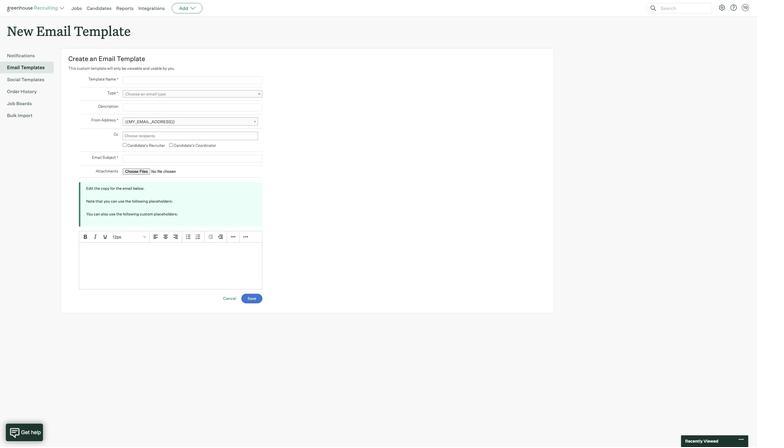 Task type: locate. For each thing, give the bounding box(es) containing it.
* right subject
[[117, 155, 118, 160]]

td
[[744, 6, 748, 10]]

* right name at top
[[117, 77, 118, 82]]

3 * from the top
[[117, 118, 118, 123]]

following down below.
[[132, 199, 148, 204]]

1 vertical spatial use
[[109, 212, 115, 217]]

0 vertical spatial templates
[[21, 65, 45, 71]]

can
[[111, 199, 117, 204], [94, 212, 100, 217]]

note that you can use the following placeholders:
[[86, 199, 173, 204]]

create an email template
[[68, 55, 145, 63]]

1 horizontal spatial an
[[141, 92, 145, 97]]

bulk import link
[[7, 112, 51, 119]]

1 vertical spatial placeholders:
[[154, 212, 178, 217]]

bulk
[[7, 113, 17, 118]]

jobs link
[[71, 5, 82, 11]]

* for template name *
[[117, 77, 118, 82]]

choose
[[125, 92, 140, 97]]

None submit
[[242, 294, 263, 304]]

social
[[7, 77, 20, 83]]

2 vertical spatial template
[[88, 77, 105, 82]]

custom
[[77, 66, 90, 71], [140, 212, 153, 217]]

only
[[114, 66, 121, 71]]

use right also
[[109, 212, 115, 217]]

4 * from the top
[[117, 155, 118, 160]]

reports
[[116, 5, 134, 11]]

custom down the create
[[77, 66, 90, 71]]

0 vertical spatial can
[[111, 199, 117, 204]]

can right you at the left of page
[[94, 212, 100, 217]]

Description text field
[[123, 104, 263, 111]]

from
[[91, 118, 101, 123]]

placeholders:
[[149, 199, 173, 204], [154, 212, 178, 217]]

3 toolbar from the left
[[205, 232, 227, 243]]

0 horizontal spatial can
[[94, 212, 100, 217]]

templates up social templates link
[[21, 65, 45, 71]]

0 vertical spatial an
[[90, 55, 97, 63]]

1 vertical spatial custom
[[140, 212, 153, 217]]

history
[[21, 89, 37, 95]]

the right edit
[[94, 186, 100, 191]]

templates for email templates
[[21, 65, 45, 71]]

import
[[18, 113, 33, 118]]

td button
[[741, 3, 751, 12]]

notifications link
[[7, 52, 51, 59]]

email
[[146, 92, 157, 97], [123, 186, 132, 191]]

1 horizontal spatial can
[[111, 199, 117, 204]]

edit the copy for the email below.
[[86, 186, 145, 191]]

can right you
[[111, 199, 117, 204]]

from address *
[[91, 118, 118, 123]]

templates down the 'email templates' link
[[21, 77, 44, 83]]

Candidate's Recruiter checkbox
[[123, 143, 127, 147]]

email left below.
[[123, 186, 132, 191]]

None file field
[[123, 169, 197, 175]]

*
[[117, 77, 118, 82], [117, 91, 118, 96], [117, 118, 118, 123], [117, 155, 118, 160]]

order history link
[[7, 88, 51, 95]]

an inside choose an email type link
[[141, 92, 145, 97]]

0 vertical spatial use
[[118, 199, 125, 204]]

coordinator
[[196, 143, 216, 148]]

0 horizontal spatial an
[[90, 55, 97, 63]]

template down template
[[88, 77, 105, 82]]

1 vertical spatial can
[[94, 212, 100, 217]]

you
[[86, 212, 93, 217]]

* for email subject *
[[117, 155, 118, 160]]

for
[[110, 186, 115, 191]]

1 horizontal spatial candidate's
[[174, 143, 195, 148]]

job boards
[[7, 101, 32, 107]]

following down note that you can use the following placeholders:
[[123, 212, 139, 217]]

note
[[86, 199, 95, 204]]

you can also use the following custom placeholders:
[[86, 212, 178, 217]]

you
[[104, 199, 110, 204]]

* for from address *
[[117, 118, 118, 123]]

the up you can also use the following custom placeholders:
[[125, 199, 131, 204]]

2 toolbar from the left
[[182, 232, 205, 243]]

placeholders: for you can also use the following custom placeholders:
[[154, 212, 178, 217]]

1 vertical spatial email
[[123, 186, 132, 191]]

templates for social templates
[[21, 77, 44, 83]]

1 vertical spatial template
[[117, 55, 145, 63]]

add
[[179, 5, 188, 11]]

following
[[132, 199, 148, 204], [123, 212, 139, 217]]

templates
[[21, 65, 45, 71], [21, 77, 44, 83]]

email subject *
[[92, 155, 118, 160]]

email templates
[[7, 65, 45, 71]]

template name *
[[88, 77, 118, 82]]

you.
[[168, 66, 175, 71]]

template
[[74, 22, 131, 39], [117, 55, 145, 63], [88, 77, 105, 82]]

candidate's
[[127, 143, 148, 148], [174, 143, 195, 148]]

1 horizontal spatial email
[[146, 92, 157, 97]]

* right address
[[117, 118, 118, 123]]

custom down note that you can use the following placeholders:
[[140, 212, 153, 217]]

template down candidates link on the left top
[[74, 22, 131, 39]]

add button
[[172, 3, 203, 13]]

0 horizontal spatial use
[[109, 212, 115, 217]]

the right also
[[116, 212, 122, 217]]

template up viewable
[[117, 55, 145, 63]]

edit
[[86, 186, 93, 191]]

placeholders: for note that you can use the following placeholders:
[[149, 199, 173, 204]]

2 * from the top
[[117, 91, 118, 96]]

0 vertical spatial placeholders:
[[149, 199, 173, 204]]

Email Subject text field
[[123, 155, 263, 163]]

0 vertical spatial custom
[[77, 66, 90, 71]]

email left type
[[146, 92, 157, 97]]

templates inside social templates link
[[21, 77, 44, 83]]

social templates
[[7, 77, 44, 83]]

the
[[94, 186, 100, 191], [116, 186, 122, 191], [125, 199, 131, 204], [116, 212, 122, 217]]

1 * from the top
[[117, 77, 118, 82]]

recruiter
[[149, 143, 165, 148]]

1 horizontal spatial use
[[118, 199, 125, 204]]

by
[[163, 66, 167, 71]]

0 vertical spatial template
[[74, 22, 131, 39]]

1 candidate's from the left
[[127, 143, 148, 148]]

Search text field
[[660, 4, 707, 12]]

1 vertical spatial templates
[[21, 77, 44, 83]]

recently viewed
[[686, 439, 719, 444]]

configure image
[[719, 4, 726, 11]]

12px group
[[79, 232, 262, 243]]

2 candidate's from the left
[[174, 143, 195, 148]]

email
[[36, 22, 71, 39], [99, 55, 115, 63], [7, 65, 20, 71], [92, 155, 102, 160]]

type
[[107, 91, 116, 95]]

candidates
[[87, 5, 112, 11]]

0 horizontal spatial email
[[123, 186, 132, 191]]

the right the for
[[116, 186, 122, 191]]

0 horizontal spatial candidate's
[[127, 143, 148, 148]]

an right choose
[[141, 92, 145, 97]]

Candidate's Coordinator checkbox
[[169, 143, 173, 147]]

toolbar
[[150, 232, 182, 243], [182, 232, 205, 243], [205, 232, 227, 243]]

email templates link
[[7, 64, 51, 71]]

cancel
[[223, 296, 236, 301]]

an up template
[[90, 55, 97, 63]]

candidate's right candidate's coordinator checkbox
[[174, 143, 195, 148]]

greenhouse recruiting image
[[7, 5, 60, 12]]

candidate's right candidate's recruiter option
[[127, 143, 148, 148]]

an
[[90, 55, 97, 63], [141, 92, 145, 97]]

new email template
[[7, 22, 131, 39]]

{{my_email_address}}
[[125, 119, 175, 124]]

None text field
[[123, 133, 256, 140]]

* right type
[[117, 91, 118, 96]]

bulk import
[[7, 113, 33, 118]]

subject
[[103, 155, 116, 160]]

use down edit the copy for the email below.
[[118, 199, 125, 204]]

templates inside the 'email templates' link
[[21, 65, 45, 71]]

1 vertical spatial an
[[141, 92, 145, 97]]

use
[[118, 199, 125, 204], [109, 212, 115, 217]]



Task type: vqa. For each thing, say whether or not it's contained in the screenshot.
jobs link
yes



Task type: describe. For each thing, give the bounding box(es) containing it.
order
[[7, 89, 20, 95]]

will
[[107, 66, 113, 71]]

an for choose
[[141, 92, 145, 97]]

candidate's for candidate's coordinator
[[174, 143, 195, 148]]

viewable
[[127, 66, 142, 71]]

job
[[7, 101, 15, 107]]

1 horizontal spatial custom
[[140, 212, 153, 217]]

type
[[158, 92, 166, 97]]

choose an email type link
[[123, 90, 263, 98]]

1 vertical spatial following
[[123, 212, 139, 217]]

0 horizontal spatial custom
[[77, 66, 90, 71]]

boards
[[16, 101, 32, 107]]

order history
[[7, 89, 37, 95]]

notifications
[[7, 53, 35, 59]]

recently
[[686, 439, 703, 444]]

create
[[68, 55, 88, 63]]

email inside "email subject *"
[[92, 155, 102, 160]]

candidate's recruiter
[[127, 143, 165, 148]]

be
[[122, 66, 126, 71]]

candidates link
[[87, 5, 112, 11]]

name
[[106, 77, 116, 82]]

usable
[[151, 66, 162, 71]]

jobs
[[71, 5, 82, 11]]

template
[[91, 66, 106, 71]]

reports link
[[116, 5, 134, 11]]

address
[[101, 118, 116, 123]]

Template Name text field
[[123, 77, 263, 84]]

12px button
[[110, 232, 148, 242]]

attachments
[[96, 169, 118, 174]]

below.
[[133, 186, 145, 191]]

social templates link
[[7, 76, 51, 83]]

new
[[7, 22, 33, 39]]

integrations link
[[138, 5, 165, 11]]

copy
[[101, 186, 110, 191]]

candidate's coordinator
[[174, 143, 216, 148]]

also
[[101, 212, 108, 217]]

12px
[[113, 235, 121, 240]]

1 toolbar from the left
[[150, 232, 182, 243]]

0 vertical spatial following
[[132, 199, 148, 204]]

{{my_email_address}} link
[[123, 118, 258, 126]]

template inside template name *
[[88, 77, 105, 82]]

and
[[143, 66, 150, 71]]

this custom template will only be viewable and usable by you.
[[68, 66, 175, 71]]

td button
[[743, 4, 750, 11]]

cancel link
[[223, 296, 236, 301]]

an for create
[[90, 55, 97, 63]]

candidate's for candidate's recruiter
[[127, 143, 148, 148]]

12px toolbar
[[79, 232, 150, 243]]

job boards link
[[7, 100, 51, 107]]

this
[[68, 66, 76, 71]]

choose an email type
[[125, 92, 166, 97]]

that
[[96, 199, 103, 204]]

viewed
[[704, 439, 719, 444]]

integrations
[[138, 5, 165, 11]]

type *
[[107, 91, 118, 96]]

0 vertical spatial email
[[146, 92, 157, 97]]

description
[[98, 104, 118, 109]]

cc
[[114, 132, 118, 137]]



